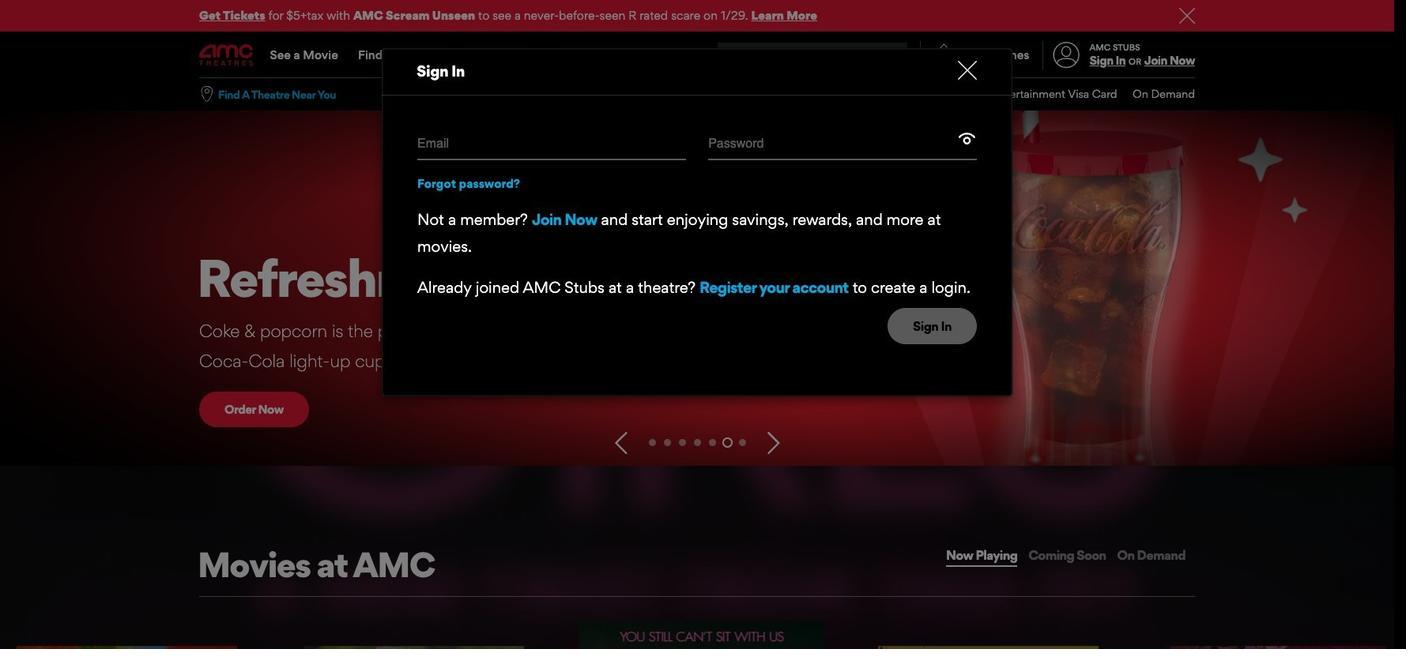 Task type: vqa. For each thing, say whether or not it's contained in the screenshot.
Close image
yes



Task type: describe. For each thing, give the bounding box(es) containing it.
movie poster for the beekeeper image
[[878, 646, 1099, 650]]

close element
[[958, 61, 977, 80]]

movie poster for wonka image
[[1165, 646, 1386, 650]]

Password password field
[[708, 129, 957, 159]]

4 menu item from the left
[[881, 78, 947, 110]]

Email email field
[[417, 129, 686, 160]]

5 menu item from the left
[[947, 78, 1117, 110]]

user profile image
[[1044, 42, 1088, 68]]

6 menu item from the left
[[1117, 78, 1195, 110]]

0 vertical spatial menu
[[199, 33, 1195, 77]]

submit search icon image
[[888, 49, 901, 62]]

showtimes image
[[921, 41, 967, 70]]

movie poster for mean girls image
[[579, 621, 824, 650]]



Task type: locate. For each thing, give the bounding box(es) containing it.
sign in or join amc stubs element
[[1042, 33, 1195, 77]]

1 menu item from the left
[[685, 78, 767, 110]]

menu
[[199, 33, 1195, 77], [685, 78, 1195, 110]]

movie poster for anyone but you image
[[304, 646, 524, 650]]

movie poster for migration image
[[17, 646, 237, 650]]

amc logo image
[[199, 45, 254, 66], [199, 45, 254, 66]]

2 menu item from the left
[[767, 78, 834, 110]]

close image
[[958, 61, 977, 80]]

coke glow up cup image
[[0, 110, 1394, 466]]

1 vertical spatial menu
[[685, 78, 1195, 110]]

3 menu item from the left
[[834, 78, 881, 110]]

menu item
[[685, 78, 767, 110], [767, 78, 834, 110], [834, 78, 881, 110], [881, 78, 947, 110], [947, 78, 1117, 110], [1117, 78, 1195, 110]]



